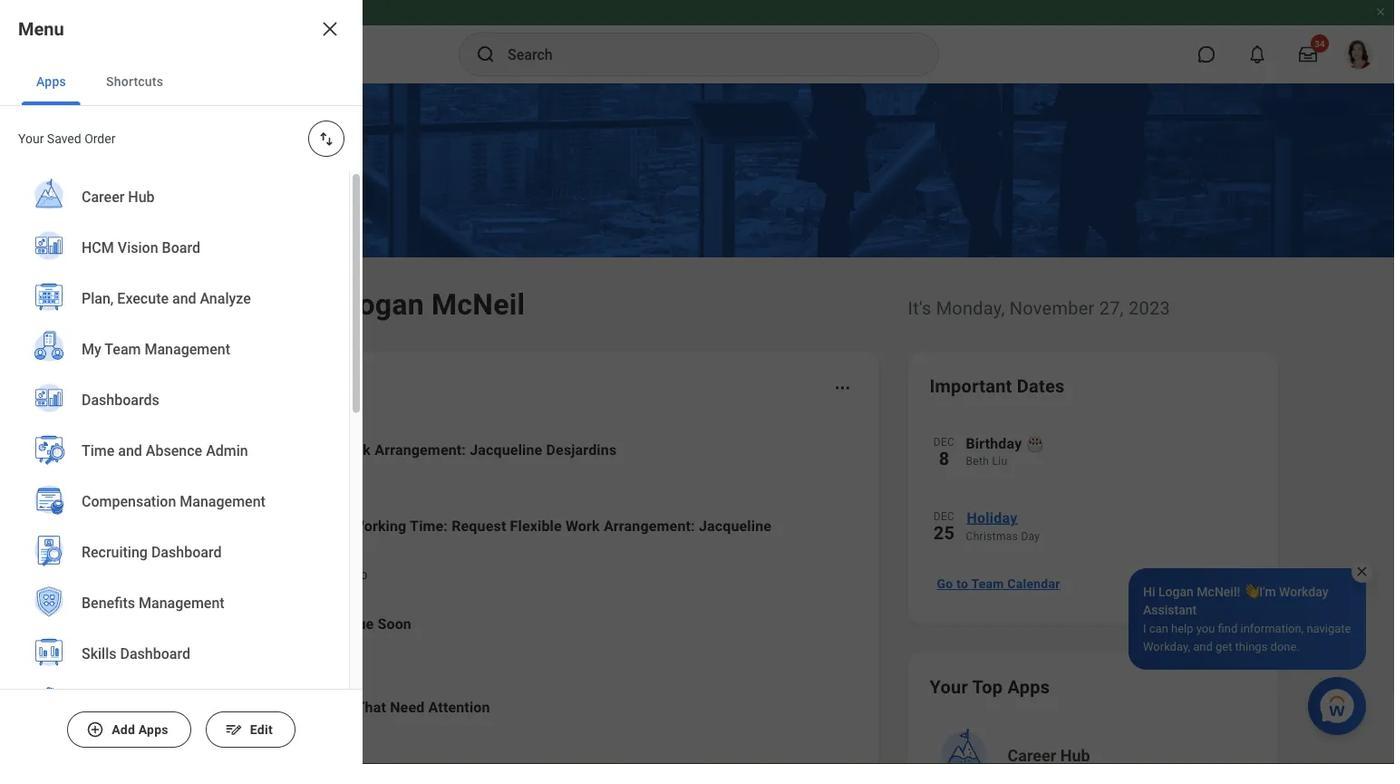 Task type: locate. For each thing, give the bounding box(es) containing it.
dashboard
[[151, 543, 222, 561], [120, 645, 190, 662]]

-
[[281, 469, 285, 484], [281, 567, 285, 582]]

0 horizontal spatial logan
[[343, 287, 424, 321]]

0 vertical spatial arrangement:
[[375, 441, 466, 458]]

1 horizontal spatial and
[[172, 290, 196, 307]]

0 vertical spatial and
[[172, 290, 196, 307]]

- for flexible
[[281, 469, 285, 484]]

0 vertical spatial team
[[105, 340, 141, 358]]

6
[[288, 469, 295, 484]]

important dates element
[[930, 421, 1256, 562]]

management up awaiting
[[145, 340, 230, 358]]

tasks up required
[[243, 567, 278, 582]]

1 horizontal spatial team
[[972, 577, 1004, 592]]

and
[[172, 290, 196, 307], [118, 442, 142, 459], [1194, 640, 1213, 653]]

apps
[[36, 74, 66, 89], [1008, 677, 1050, 698], [139, 723, 169, 738]]

plan,
[[82, 290, 114, 307]]

my inside global navigation dialog
[[82, 340, 101, 358]]

time and absence admin
[[82, 442, 248, 459]]

things
[[1236, 640, 1268, 653]]

and down you
[[1194, 640, 1213, 653]]

1 vertical spatial and
[[118, 442, 142, 459]]

2 vertical spatial your
[[930, 677, 969, 698]]

management
[[145, 340, 230, 358], [180, 493, 266, 510], [139, 594, 225, 611]]

0 vertical spatial x image
[[319, 18, 341, 40]]

0 vertical spatial request
[[223, 441, 277, 458]]

apps right add
[[139, 723, 169, 738]]

list inside global navigation dialog
[[0, 171, 349, 765]]

1 vertical spatial x image
[[1356, 565, 1369, 579]]

2 vertical spatial my
[[223, 567, 240, 582]]

my down update
[[223, 567, 240, 582]]

get
[[1216, 640, 1233, 653]]

jacqueline
[[470, 441, 543, 458], [699, 517, 772, 535]]

inbox image up compensation management
[[166, 449, 193, 476]]

can
[[1150, 622, 1169, 635]]

1 vertical spatial tasks
[[243, 567, 278, 582]]

0 horizontal spatial team
[[105, 340, 141, 358]]

profile logan mcneil element
[[1334, 34, 1385, 74]]

0 vertical spatial 25
[[934, 522, 955, 544]]

1 horizontal spatial arrangement:
[[604, 517, 695, 535]]

25 left christmas
[[934, 522, 955, 544]]

update
[[223, 517, 270, 535]]

2 vertical spatial management
[[139, 594, 225, 611]]

1 horizontal spatial apps
[[139, 723, 169, 738]]

day(s) for flexible
[[299, 469, 335, 484]]

compensation
[[82, 493, 176, 510]]

1 vertical spatial apps
[[1008, 677, 1050, 698]]

menu
[[18, 18, 64, 39]]

0 vertical spatial my
[[82, 340, 101, 358]]

apps right top at the bottom right of the page
[[1008, 677, 1050, 698]]

1 vertical spatial day(s)
[[306, 567, 343, 582]]

tasks left '6'
[[243, 469, 278, 484]]

1 vertical spatial dashboard
[[120, 645, 190, 662]]

1 horizontal spatial request
[[452, 517, 506, 535]]

day
[[1022, 531, 1041, 543]]

soon
[[378, 615, 412, 633]]

to
[[957, 577, 969, 592]]

calendar
[[1008, 577, 1061, 592]]

0 vertical spatial day(s)
[[299, 469, 335, 484]]

- down employee's on the bottom of page
[[281, 567, 285, 582]]

0 vertical spatial work
[[337, 441, 371, 458]]

benefits management link
[[22, 578, 327, 630]]

team up dashboards
[[105, 340, 141, 358]]

1 dec from the top
[[934, 436, 955, 449]]

inbox image
[[166, 449, 193, 476], [166, 536, 193, 563]]

1 vertical spatial -
[[281, 567, 285, 582]]

my for my tasks - 25 day(s) ago
[[223, 567, 240, 582]]

1 vertical spatial dec
[[934, 511, 955, 523]]

execute
[[117, 290, 169, 307]]

0 vertical spatial jacqueline
[[470, 441, 543, 458]]

apps down menu
[[36, 74, 66, 89]]

request up my tasks - 6 day(s) ago
[[223, 441, 277, 458]]

update employee's working time: request flexible work arrangement: jacqueline
[[223, 517, 772, 535]]

hcm vision board link
[[22, 222, 327, 275]]

0 horizontal spatial 25
[[288, 567, 303, 582]]

1 vertical spatial management
[[180, 493, 266, 510]]

1 horizontal spatial logan
[[1159, 584, 1194, 599]]

0 vertical spatial tasks
[[243, 469, 278, 484]]

management inside "link"
[[139, 594, 225, 611]]

dashboard down compensation management link
[[151, 543, 222, 561]]

inbox image down compensation management link
[[166, 536, 193, 563]]

ago for work
[[339, 469, 361, 484]]

1 vertical spatial team
[[972, 577, 1004, 592]]

list
[[0, 171, 349, 765]]

time
[[82, 442, 115, 459]]

2023
[[1129, 297, 1171, 319]]

banner
[[0, 0, 1396, 83]]

your left top at the bottom right of the page
[[930, 677, 969, 698]]

👋
[[1244, 584, 1257, 599]]

birthday
[[966, 435, 1022, 452]]

0 vertical spatial dashboard
[[151, 543, 222, 561]]

required learning due soon button
[[139, 599, 857, 671]]

1 - from the top
[[281, 469, 285, 484]]

1 vertical spatial inbox image
[[166, 536, 193, 563]]

list containing career hub
[[0, 171, 349, 765]]

recruiting
[[82, 543, 148, 561]]

it's monday, november 27, 2023
[[908, 297, 1171, 319]]

mcneil
[[432, 287, 525, 321]]

0 vertical spatial logan
[[343, 287, 424, 321]]

christmas
[[966, 531, 1019, 543]]

team inside button
[[972, 577, 1004, 592]]

recruiting dashboard link
[[22, 527, 327, 579]]

1 horizontal spatial 25
[[934, 522, 955, 544]]

information,
[[1241, 622, 1304, 635]]

2 vertical spatial and
[[1194, 640, 1213, 653]]

apps inside good afternoon, logan mcneil main content
[[1008, 677, 1050, 698]]

that
[[356, 699, 386, 716]]

2 horizontal spatial your
[[930, 677, 969, 698]]

work up my tasks - 6 day(s) ago
[[337, 441, 371, 458]]

0 vertical spatial your
[[18, 131, 44, 146]]

your
[[18, 131, 44, 146], [217, 375, 255, 397], [930, 677, 969, 698]]

you
[[1197, 622, 1216, 635]]

team right to on the bottom right of page
[[972, 577, 1004, 592]]

team inside global navigation dialog
[[105, 340, 141, 358]]

your for your saved order
[[18, 131, 44, 146]]

skills dashboard
[[82, 645, 190, 662]]

ago up working
[[339, 469, 361, 484]]

1 horizontal spatial work
[[566, 517, 600, 535]]

work down the desjardins
[[566, 517, 600, 535]]

2 - from the top
[[281, 567, 285, 582]]

0 vertical spatial apps
[[36, 74, 66, 89]]

benefits management
[[82, 594, 225, 611]]

- left '6'
[[281, 469, 285, 484]]

0 horizontal spatial work
[[337, 441, 371, 458]]

flexible down the desjardins
[[510, 517, 562, 535]]

request right time:
[[452, 517, 506, 535]]

apps button
[[22, 58, 81, 105]]

2 horizontal spatial and
[[1194, 640, 1213, 653]]

25 down employee's on the bottom of page
[[288, 567, 303, 582]]

tab list
[[0, 58, 363, 106]]

2 inbox image from the top
[[166, 536, 193, 563]]

management up "book open" icon
[[139, 594, 225, 611]]

- for employee's
[[281, 567, 285, 582]]

logan inside hi logan mcneil! 👋 i'm workday assistant i can help you find information, navigate workday, and get things done.
[[1159, 584, 1194, 599]]

absence
[[146, 442, 202, 459]]

and left analyze
[[172, 290, 196, 307]]

0 vertical spatial -
[[281, 469, 285, 484]]

required
[[223, 615, 282, 633]]

ago
[[339, 469, 361, 484], [346, 567, 368, 582]]

0 horizontal spatial apps
[[36, 74, 66, 89]]

25
[[934, 522, 955, 544], [288, 567, 303, 582]]

x image
[[319, 18, 341, 40], [1356, 565, 1369, 579]]

1 vertical spatial my
[[223, 469, 240, 484]]

apps inside add apps button
[[139, 723, 169, 738]]

your left action at the left of page
[[217, 375, 255, 397]]

required learning due soon
[[223, 615, 412, 633]]

mcneil!
[[1197, 584, 1241, 599]]

1 vertical spatial 25
[[288, 567, 303, 582]]

request
[[223, 441, 277, 458], [452, 517, 506, 535]]

2 dec from the top
[[934, 511, 955, 523]]

expenses
[[289, 699, 353, 716]]

1 tasks from the top
[[243, 469, 278, 484]]

flexible up '6'
[[281, 441, 333, 458]]

0 vertical spatial inbox image
[[166, 449, 193, 476]]

team
[[105, 340, 141, 358], [972, 577, 1004, 592]]

and right time
[[118, 442, 142, 459]]

1 vertical spatial ago
[[346, 567, 368, 582]]

recruiting dashboard
[[82, 543, 222, 561]]

2 horizontal spatial apps
[[1008, 677, 1050, 698]]

1 horizontal spatial jacqueline
[[699, 517, 772, 535]]

arrangement:
[[375, 441, 466, 458], [604, 517, 695, 535]]

2 tasks from the top
[[243, 567, 278, 582]]

1 inbox image from the top
[[166, 449, 193, 476]]

logan
[[343, 287, 424, 321], [1159, 584, 1194, 599]]

1 vertical spatial logan
[[1159, 584, 1194, 599]]

hcm vision board
[[82, 239, 200, 256]]

0 vertical spatial flexible
[[281, 441, 333, 458]]

edit button
[[206, 712, 296, 748]]

workday
[[1280, 584, 1329, 599]]

0 vertical spatial dec
[[934, 436, 955, 449]]

your left saved
[[18, 131, 44, 146]]

employee's
[[274, 517, 348, 535]]

navigate
[[1307, 622, 1352, 635]]

dec left holiday
[[934, 511, 955, 523]]

1 vertical spatial your
[[217, 375, 255, 397]]

your for your top apps
[[930, 677, 969, 698]]

1 vertical spatial arrangement:
[[604, 517, 695, 535]]

1 horizontal spatial flexible
[[510, 517, 562, 535]]

0 horizontal spatial x image
[[319, 18, 341, 40]]

my down plan,
[[82, 340, 101, 358]]

text edit image
[[225, 721, 243, 739]]

ago up due
[[346, 567, 368, 582]]

your inside global navigation dialog
[[18, 131, 44, 146]]

dashboard down benefits management
[[120, 645, 190, 662]]

0 vertical spatial ago
[[339, 469, 361, 484]]

dashboard for recruiting dashboard
[[151, 543, 222, 561]]

dec left birthday
[[934, 436, 955, 449]]

my down admin
[[223, 469, 240, 484]]

0 horizontal spatial arrangement:
[[375, 441, 466, 458]]

book open image
[[166, 621, 193, 648]]

0 horizontal spatial your
[[18, 131, 44, 146]]

management up update
[[180, 493, 266, 510]]

request flexible work arrangement: jacqueline desjardins
[[223, 441, 617, 458]]

good
[[117, 287, 187, 321]]

dec
[[934, 436, 955, 449], [934, 511, 955, 523]]

good afternoon, logan mcneil
[[117, 287, 525, 321]]

sort image
[[317, 130, 336, 148]]

day(s) right '6'
[[299, 469, 335, 484]]

day(s) up required learning due soon
[[306, 567, 343, 582]]

2 vertical spatial apps
[[139, 723, 169, 738]]

dashboard inside 'link'
[[151, 543, 222, 561]]

attention
[[429, 699, 490, 716]]



Task type: vqa. For each thing, say whether or not it's contained in the screenshot.
"Add Apps" button
yes



Task type: describe. For each thing, give the bounding box(es) containing it.
you
[[223, 699, 248, 716]]

1 horizontal spatial x image
[[1356, 565, 1369, 579]]

your saved order
[[18, 131, 116, 146]]

close environment banner image
[[1376, 6, 1387, 17]]

working
[[352, 517, 407, 535]]

0 horizontal spatial request
[[223, 441, 277, 458]]

notifications large image
[[1249, 45, 1267, 63]]

hi
[[1144, 584, 1156, 599]]

1 vertical spatial work
[[566, 517, 600, 535]]

done.
[[1271, 640, 1300, 653]]

analyze
[[200, 290, 251, 307]]

holiday
[[967, 509, 1018, 526]]

8
[[939, 448, 950, 469]]

dashboard expenses image
[[166, 694, 193, 721]]

career
[[82, 188, 125, 205]]

desjardins
[[546, 441, 617, 458]]

0 horizontal spatial and
[[118, 442, 142, 459]]

tasks for request
[[243, 469, 278, 484]]

dashboards
[[82, 391, 159, 408]]

dashboard for skills dashboard
[[120, 645, 190, 662]]

inbox image for update employee's working time: request flexible work arrangement: jacqueline
[[166, 536, 193, 563]]

i
[[1144, 622, 1147, 635]]

add
[[112, 723, 135, 738]]

🎂
[[1026, 435, 1041, 452]]

hub
[[128, 188, 155, 205]]

skills
[[82, 645, 117, 662]]

dashboards link
[[22, 375, 327, 427]]

shortcuts
[[106, 74, 163, 89]]

plus circle image
[[86, 721, 104, 739]]

my tasks - 6 day(s) ago
[[223, 469, 361, 484]]

have
[[252, 699, 285, 716]]

tasks for update
[[243, 567, 278, 582]]

dec 8
[[934, 436, 955, 469]]

management for benefits management
[[139, 594, 225, 611]]

my for my team management
[[82, 340, 101, 358]]

day(s) for employee's
[[306, 567, 343, 582]]

time and absence admin link
[[22, 425, 327, 478]]

awaiting your action list
[[139, 424, 857, 744]]

monday,
[[936, 297, 1005, 319]]

skills dashboard link
[[22, 628, 327, 681]]

awaiting
[[139, 375, 212, 397]]

you have expenses that need attention
[[223, 699, 490, 716]]

board
[[162, 239, 200, 256]]

25 inside "dec 25"
[[934, 522, 955, 544]]

hcm
[[82, 239, 114, 256]]

plan, execute and analyze link
[[22, 273, 327, 326]]

important dates
[[930, 375, 1065, 397]]

logan inside main content
[[343, 287, 424, 321]]

25 inside awaiting your action list
[[288, 567, 303, 582]]

dec for 25
[[934, 511, 955, 523]]

it's
[[908, 297, 932, 319]]

dates
[[1017, 375, 1065, 397]]

saved
[[47, 131, 81, 146]]

benefits
[[82, 594, 135, 611]]

inbox image for request flexible work arrangement: jacqueline desjardins
[[166, 449, 193, 476]]

my tasks - 25 day(s) ago
[[223, 567, 368, 582]]

holiday christmas day
[[966, 509, 1041, 543]]

go to team calendar button
[[930, 566, 1068, 602]]

management for compensation management
[[180, 493, 266, 510]]

go to team calendar
[[937, 577, 1061, 592]]

top
[[973, 677, 1003, 698]]

beth
[[966, 455, 990, 468]]

0 vertical spatial management
[[145, 340, 230, 358]]

action
[[260, 375, 314, 397]]

shortcuts button
[[92, 58, 178, 105]]

my for my tasks - 6 day(s) ago
[[223, 469, 240, 484]]

edit
[[250, 723, 273, 738]]

assistant
[[1144, 603, 1197, 618]]

ago for working
[[346, 567, 368, 582]]

global navigation dialog
[[0, 0, 363, 765]]

1 horizontal spatial your
[[217, 375, 255, 397]]

good afternoon, logan mcneil main content
[[0, 83, 1396, 765]]

my team management link
[[22, 324, 327, 376]]

i'm
[[1260, 584, 1277, 599]]

workday,
[[1144, 640, 1191, 653]]

due
[[348, 615, 374, 633]]

vision
[[118, 239, 158, 256]]

my team management
[[82, 340, 230, 358]]

you have expenses that need attention button
[[139, 671, 857, 744]]

dec 25
[[934, 511, 955, 544]]

birthday 🎂 beth liu
[[966, 435, 1041, 468]]

tab list containing apps
[[0, 58, 363, 106]]

help
[[1172, 622, 1194, 635]]

awaiting your action
[[139, 375, 314, 397]]

your top apps
[[930, 677, 1050, 698]]

important
[[930, 375, 1013, 397]]

learning
[[286, 615, 344, 633]]

holiday button
[[966, 506, 1256, 530]]

find
[[1218, 622, 1238, 635]]

admin
[[206, 442, 248, 459]]

liu
[[993, 455, 1008, 468]]

november
[[1010, 297, 1095, 319]]

compensation management link
[[22, 476, 327, 529]]

compensation management
[[82, 493, 266, 510]]

add apps button
[[67, 712, 191, 748]]

and inside hi logan mcneil! 👋 i'm workday assistant i can help you find information, navigate workday, and get things done.
[[1194, 640, 1213, 653]]

hi logan mcneil! 👋 i'm workday assistant i can help you find information, navigate workday, and get things done.
[[1144, 584, 1352, 653]]

career hub link
[[22, 171, 327, 224]]

plan, execute and analyze
[[82, 290, 251, 307]]

apps inside apps button
[[36, 74, 66, 89]]

0 horizontal spatial jacqueline
[[470, 441, 543, 458]]

x image inside global navigation dialog
[[319, 18, 341, 40]]

1 vertical spatial request
[[452, 517, 506, 535]]

1 vertical spatial jacqueline
[[699, 517, 772, 535]]

time:
[[410, 517, 448, 535]]

dec for 8
[[934, 436, 955, 449]]

inbox large image
[[1300, 45, 1318, 63]]

1 vertical spatial flexible
[[510, 517, 562, 535]]

0 horizontal spatial flexible
[[281, 441, 333, 458]]

search image
[[475, 44, 497, 65]]

order
[[84, 131, 116, 146]]



